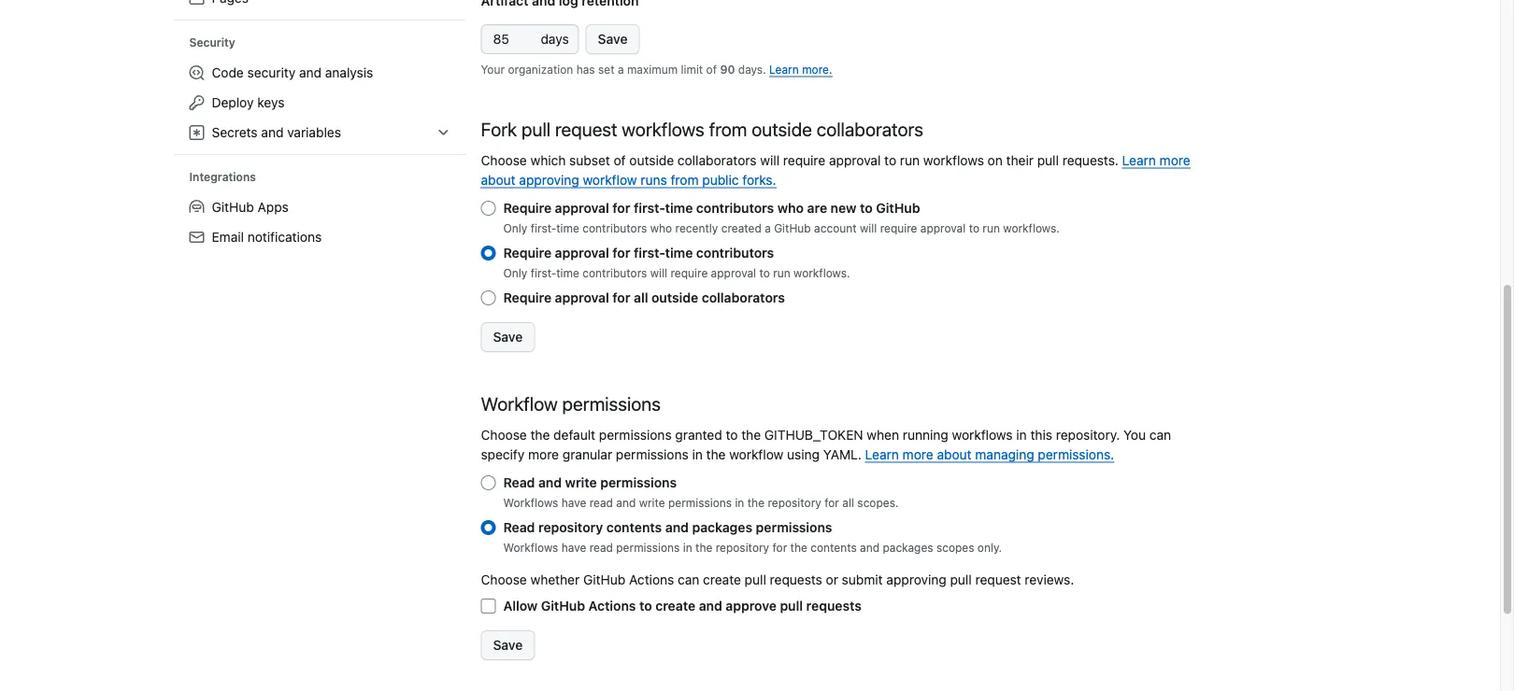Task type: locate. For each thing, give the bounding box(es) containing it.
require
[[783, 152, 826, 168], [880, 222, 917, 235], [671, 267, 708, 280]]

1 vertical spatial will
[[860, 222, 877, 235]]

save button down 'allow'
[[481, 631, 535, 661]]

approving down which
[[519, 172, 579, 187]]

0 horizontal spatial who
[[650, 222, 672, 235]]

1 vertical spatial run
[[983, 222, 1000, 235]]

0 vertical spatial require
[[503, 200, 552, 216]]

only.
[[977, 542, 1002, 555]]

run inside require approval for first-time contributors who are new to github only first-time contributors who recently created a github account will require approval to run workflows.
[[983, 222, 1000, 235]]

0 vertical spatial approving
[[519, 172, 579, 187]]

0 vertical spatial a
[[618, 63, 624, 76]]

1 vertical spatial only
[[503, 267, 527, 280]]

0 vertical spatial packages
[[692, 520, 752, 535]]

0 vertical spatial run
[[900, 152, 920, 168]]

0 horizontal spatial workflows.
[[794, 267, 850, 280]]

require inside require approval for first-time contributors only first-time contributors will require approval to run workflows.
[[503, 245, 552, 261]]

workflow down the subset
[[583, 172, 637, 187]]

1 horizontal spatial learn
[[865, 447, 899, 462]]

collaborators up learn more about approving workflow runs from public forks. link
[[817, 118, 923, 140]]

workflows inside choose the default permissions granted to the github_token   when running workflows in this repository.   you can specify more granular permissions in the workflow using yaml.
[[952, 427, 1013, 442]]

from right runs
[[671, 172, 699, 187]]

outside up choose which subset of outside collaborators will require approval to run workflows on their pull requests.
[[752, 118, 812, 140]]

repository up choose whether github actions can create pull requests or submit approving pull request reviews. on the bottom
[[716, 542, 769, 555]]

will right the account at the right of page
[[860, 222, 877, 235]]

for left scopes.
[[825, 497, 839, 510]]

1 vertical spatial outside
[[629, 152, 674, 168]]

require up are
[[783, 152, 826, 168]]

who left are
[[777, 200, 804, 216]]

save down 'allow'
[[493, 638, 523, 653]]

permissions up allow github actions to create and approve pull requests
[[616, 542, 680, 555]]

pull
[[522, 118, 551, 140], [1037, 152, 1059, 168], [745, 572, 766, 588], [950, 572, 972, 588], [780, 599, 803, 614]]

in inside read repository contents and packages permissions workflows have read permissions in the repository for the contents and packages scopes only.
[[683, 542, 692, 555]]

scopes.
[[857, 497, 899, 510]]

2 vertical spatial require
[[503, 290, 552, 306]]

a right set
[[618, 63, 624, 76]]

contents down read and write permissions workflows have read and write permissions in the repository for all scopes. in the bottom of the page
[[606, 520, 662, 535]]

1 horizontal spatial request
[[975, 572, 1021, 588]]

2 horizontal spatial run
[[983, 222, 1000, 235]]

request up the subset
[[555, 118, 617, 140]]

learn down when at the right bottom of page
[[865, 447, 899, 462]]

workflows. inside require approval for first-time contributors who are new to github only first-time contributors who recently created a github account will require approval to run workflows.
[[1003, 222, 1060, 235]]

2 vertical spatial run
[[773, 267, 790, 280]]

require
[[503, 200, 552, 216], [503, 245, 552, 261], [503, 290, 552, 306]]

1 vertical spatial workflows
[[503, 542, 558, 555]]

contributors
[[696, 200, 774, 216], [582, 222, 647, 235], [696, 245, 774, 261], [582, 267, 647, 280]]

for up choose whether github actions can create pull requests or submit approving pull request reviews. on the bottom
[[772, 542, 787, 555]]

about
[[481, 172, 516, 187], [937, 447, 972, 462]]

and inside dropdown button
[[261, 125, 284, 140]]

create left 'approve'
[[655, 599, 696, 614]]

collaborators down created
[[702, 290, 785, 306]]

1 read from the top
[[503, 475, 535, 491]]

0 vertical spatial have
[[561, 497, 586, 510]]

about down running
[[937, 447, 972, 462]]

learn right requests.
[[1122, 152, 1156, 168]]

deploy
[[212, 95, 254, 110]]

granular
[[563, 447, 612, 462]]

2 vertical spatial collaborators
[[702, 290, 785, 306]]

more right requests.
[[1160, 152, 1190, 168]]

0 vertical spatial can
[[1149, 427, 1171, 442]]

will up require approval for all outside collaborators
[[650, 267, 667, 280]]

the inside read and write permissions workflows have read and write permissions in the repository for all scopes.
[[747, 497, 765, 510]]

1 horizontal spatial write
[[639, 497, 665, 510]]

github right new
[[876, 200, 920, 216]]

yaml.
[[823, 447, 862, 462]]

1 vertical spatial workflows
[[923, 152, 984, 168]]

the up read repository contents and packages permissions workflows have read permissions in the repository for the contents and packages scopes only.
[[747, 497, 765, 510]]

save down require approval for all outside collaborators 'option'
[[493, 329, 523, 345]]

repository down using
[[768, 497, 821, 510]]

1 have from the top
[[561, 497, 586, 510]]

for up require approval for first-time contributors only first-time contributors will require approval to run workflows.
[[613, 200, 630, 216]]

workflows left on at right
[[923, 152, 984, 168]]

0 horizontal spatial about
[[481, 172, 516, 187]]

for inside require approval for first-time contributors who are new to github only first-time contributors who recently created a github account will require approval to run workflows.
[[613, 200, 630, 216]]

all
[[634, 290, 648, 306], [842, 497, 854, 510]]

2 horizontal spatial more
[[1160, 152, 1190, 168]]

1 vertical spatial read
[[589, 542, 613, 555]]

of
[[706, 63, 717, 76], [614, 152, 626, 168]]

can inside choose the default permissions granted to the github_token   when running workflows in this repository.   you can specify more granular permissions in the workflow using yaml.
[[1149, 427, 1171, 442]]

for for require approval for all outside collaborators
[[613, 290, 630, 306]]

analysis
[[325, 65, 373, 80]]

permissions.
[[1038, 447, 1114, 462]]

contributors down runs
[[582, 222, 647, 235]]

read
[[589, 497, 613, 510], [589, 542, 613, 555]]

Allow GitHub Actions to create and approve pull requests checkbox
[[481, 599, 496, 614]]

repository for read repository contents and packages permissions
[[716, 542, 769, 555]]

0 vertical spatial all
[[634, 290, 648, 306]]

for for require approval for first-time contributors only first-time contributors will require approval to run workflows.
[[613, 245, 630, 261]]

code
[[212, 65, 244, 80]]

read inside read repository contents and packages permissions workflows have read permissions in the repository for the contents and packages scopes only.
[[589, 542, 613, 555]]

1 vertical spatial about
[[937, 447, 972, 462]]

0 vertical spatial choose
[[481, 152, 527, 168]]

0 horizontal spatial create
[[655, 599, 696, 614]]

github apps
[[212, 200, 289, 215]]

require right "require approval for first-time contributors" radio
[[503, 245, 552, 261]]

1 only from the top
[[503, 222, 527, 235]]

read right read repository contents and packages permissions radio
[[503, 520, 535, 535]]

security list
[[182, 58, 458, 148]]

read
[[503, 475, 535, 491], [503, 520, 535, 535]]

1 horizontal spatial require
[[783, 152, 826, 168]]

in up read repository contents and packages permissions workflows have read permissions in the repository for the contents and packages scopes only.
[[735, 497, 744, 510]]

learn more about approving workflow runs from public forks. link
[[481, 152, 1190, 187]]

1 horizontal spatial contents
[[811, 542, 857, 555]]

permissions down granular
[[600, 475, 677, 491]]

require right require approval for all outside collaborators 'option'
[[503, 290, 552, 306]]

0 horizontal spatial request
[[555, 118, 617, 140]]

contributors up require approval for all outside collaborators
[[582, 267, 647, 280]]

outside for of
[[629, 152, 674, 168]]

2 vertical spatial learn
[[865, 447, 899, 462]]

0 horizontal spatial of
[[614, 152, 626, 168]]

learn inside learn more about approving workflow runs from public forks.
[[1122, 152, 1156, 168]]

packages left scopes
[[883, 542, 933, 555]]

packages down read and write permissions workflows have read and write permissions in the repository for all scopes. in the bottom of the page
[[692, 520, 752, 535]]

run left on at right
[[900, 152, 920, 168]]

1 vertical spatial can
[[678, 572, 699, 588]]

read inside read repository contents and packages permissions workflows have read permissions in the repository for the contents and packages scopes only.
[[503, 520, 535, 535]]

1 vertical spatial all
[[842, 497, 854, 510]]

have
[[561, 497, 586, 510], [561, 542, 586, 555]]

2 vertical spatial workflows
[[952, 427, 1013, 442]]

keys
[[257, 95, 285, 110]]

secrets and variables button
[[182, 118, 458, 148]]

in down granted
[[692, 447, 703, 462]]

contents
[[606, 520, 662, 535], [811, 542, 857, 555]]

to
[[884, 152, 896, 168], [860, 200, 873, 216], [969, 222, 980, 235], [759, 267, 770, 280], [726, 427, 738, 442], [639, 599, 652, 614]]

90
[[720, 63, 735, 76]]

0 horizontal spatial run
[[773, 267, 790, 280]]

workflows. down the account at the right of page
[[794, 267, 850, 280]]

choose inside choose the default permissions granted to the github_token   when running workflows in this repository.   you can specify more granular permissions in the workflow using yaml.
[[481, 427, 527, 442]]

security
[[189, 36, 235, 49]]

0 horizontal spatial more
[[528, 447, 559, 462]]

repository for read and write permissions
[[768, 497, 821, 510]]

1 horizontal spatial will
[[760, 152, 780, 168]]

choose for fork
[[481, 152, 527, 168]]

1 workflows from the top
[[503, 497, 558, 510]]

1 vertical spatial approving
[[886, 572, 947, 588]]

0 horizontal spatial workflow
[[583, 172, 637, 187]]

request
[[555, 118, 617, 140], [975, 572, 1021, 588]]

from inside learn more about approving workflow runs from public forks.
[[671, 172, 699, 187]]

default
[[553, 427, 595, 442]]

run down require approval for first-time contributors who are new to github only first-time contributors who recently created a github account will require approval to run workflows.
[[773, 267, 790, 280]]

0 vertical spatial who
[[777, 200, 804, 216]]

1 vertical spatial a
[[765, 222, 771, 235]]

github_token
[[764, 427, 863, 442]]

0 horizontal spatial contents
[[606, 520, 662, 535]]

time down which
[[556, 222, 579, 235]]

forks.
[[742, 172, 776, 187]]

1 vertical spatial save
[[493, 329, 523, 345]]

of left 90 at the top left of the page
[[706, 63, 717, 76]]

0 horizontal spatial can
[[678, 572, 699, 588]]

run inside require approval for first-time contributors only first-time contributors will require approval to run workflows.
[[773, 267, 790, 280]]

1 vertical spatial packages
[[883, 542, 933, 555]]

2 workflows from the top
[[503, 542, 558, 555]]

0 horizontal spatial will
[[650, 267, 667, 280]]

of right the subset
[[614, 152, 626, 168]]

1 choose from the top
[[481, 152, 527, 168]]

permissions up default
[[562, 392, 661, 414]]

workflow
[[583, 172, 637, 187], [729, 447, 783, 462]]

1 vertical spatial from
[[671, 172, 699, 187]]

github up email
[[212, 200, 254, 215]]

0 vertical spatial about
[[481, 172, 516, 187]]

packages
[[692, 520, 752, 535], [883, 542, 933, 555]]

github
[[212, 200, 254, 215], [876, 200, 920, 216], [774, 222, 811, 235], [583, 572, 626, 588], [541, 599, 585, 614]]

who left recently
[[650, 222, 672, 235]]

outside up runs
[[629, 152, 674, 168]]

Read and write permissions radio
[[481, 476, 496, 491]]

Require approval for first-time contributors who are new to GitHub radio
[[481, 201, 496, 216]]

email notifications link
[[182, 222, 458, 252]]

actions
[[629, 572, 674, 588], [589, 599, 636, 614]]

1 horizontal spatial can
[[1149, 427, 1171, 442]]

workflows. down their
[[1003, 222, 1060, 235]]

outside down require approval for first-time contributors only first-time contributors will require approval to run workflows.
[[652, 290, 698, 306]]

requests left or
[[770, 572, 822, 588]]

require approval for all outside collaborators
[[503, 290, 785, 306]]

only
[[503, 222, 527, 235], [503, 267, 527, 280]]

workflows.
[[1003, 222, 1060, 235], [794, 267, 850, 280]]

workflows. inside require approval for first-time contributors only first-time contributors will require approval to run workflows.
[[794, 267, 850, 280]]

or
[[826, 572, 838, 588]]

all down require approval for first-time contributors only first-time contributors will require approval to run workflows.
[[634, 290, 648, 306]]

approving down scopes
[[886, 572, 947, 588]]

write
[[565, 475, 597, 491], [639, 497, 665, 510]]

save button down require approval for all outside collaborators 'option'
[[481, 322, 535, 352]]

maximum
[[627, 63, 678, 76]]

codescan image
[[189, 65, 204, 80]]

github down whether
[[541, 599, 585, 614]]

run
[[900, 152, 920, 168], [983, 222, 1000, 235], [773, 267, 790, 280]]

learn more. link
[[769, 63, 832, 76]]

for inside require approval for first-time contributors only first-time contributors will require approval to run workflows.
[[613, 245, 630, 261]]

approving inside learn more about approving workflow runs from public forks.
[[519, 172, 579, 187]]

repository up whether
[[538, 520, 603, 535]]

more
[[1160, 152, 1190, 168], [528, 447, 559, 462], [903, 447, 933, 462]]

0 vertical spatial will
[[760, 152, 780, 168]]

more down default
[[528, 447, 559, 462]]

repository inside read and write permissions workflows have read and write permissions in the repository for all scopes.
[[768, 497, 821, 510]]

2 read from the top
[[503, 520, 535, 535]]

workflows
[[622, 118, 705, 140], [923, 152, 984, 168], [952, 427, 1013, 442]]

workflow left using
[[729, 447, 783, 462]]

learn right days.
[[769, 63, 799, 76]]

integrations list
[[182, 192, 458, 252]]

created
[[721, 222, 762, 235]]

2 vertical spatial will
[[650, 267, 667, 280]]

contents up or
[[811, 542, 857, 555]]

0 horizontal spatial approving
[[519, 172, 579, 187]]

2 choose from the top
[[481, 427, 527, 442]]

1 vertical spatial workflow
[[729, 447, 783, 462]]

learn more about managing permissions.
[[865, 447, 1114, 462]]

requests.
[[1062, 152, 1119, 168]]

only inside require approval for first-time contributors who are new to github only first-time contributors who recently created a github account will require approval to run workflows.
[[503, 222, 527, 235]]

2 horizontal spatial require
[[880, 222, 917, 235]]

2 require from the top
[[503, 245, 552, 261]]

allow
[[503, 599, 538, 614]]

can up allow github actions to create and approve pull requests
[[678, 572, 699, 588]]

0 vertical spatial contents
[[606, 520, 662, 535]]

0 vertical spatial request
[[555, 118, 617, 140]]

pull down scopes
[[950, 572, 972, 588]]

github down are
[[774, 222, 811, 235]]

Require approval for all outside collaborators radio
[[481, 291, 496, 306]]

for down require approval for first-time contributors only first-time contributors will require approval to run workflows.
[[613, 290, 630, 306]]

save button
[[586, 24, 640, 54], [481, 322, 535, 352], [481, 631, 535, 661]]

have up whether
[[561, 542, 586, 555]]

create up 'approve'
[[703, 572, 741, 588]]

approving
[[519, 172, 579, 187], [886, 572, 947, 588]]

2 read from the top
[[589, 542, 613, 555]]

in
[[1016, 427, 1027, 442], [692, 447, 703, 462], [735, 497, 744, 510], [683, 542, 692, 555]]

1 horizontal spatial workflows.
[[1003, 222, 1060, 235]]

more for fork pull request workflows from outside collaborators
[[1160, 152, 1190, 168]]

0 vertical spatial learn
[[769, 63, 799, 76]]

2 have from the top
[[561, 542, 586, 555]]

actions up allow github actions to create and approve pull requests
[[629, 572, 674, 588]]

require right require approval for first-time contributors who are new to github radio
[[503, 200, 552, 216]]

2 vertical spatial require
[[671, 267, 708, 280]]

more down running
[[903, 447, 933, 462]]

require inside require approval for first-time contributors who are new to github only first-time contributors who recently created a github account will require approval to run workflows.
[[503, 200, 552, 216]]

1 vertical spatial collaborators
[[678, 152, 757, 168]]

collaborators up public
[[678, 152, 757, 168]]

code security and analysis link
[[182, 58, 458, 88]]

0 horizontal spatial require
[[671, 267, 708, 280]]

1 vertical spatial read
[[503, 520, 535, 535]]

time down recently
[[665, 245, 693, 261]]

save button up set
[[586, 24, 640, 54]]

choose
[[481, 152, 527, 168], [481, 427, 527, 442], [481, 572, 527, 588]]

1 horizontal spatial from
[[709, 118, 747, 140]]

2 vertical spatial repository
[[716, 542, 769, 555]]

1 read from the top
[[589, 497, 613, 510]]

1 horizontal spatial a
[[765, 222, 771, 235]]

0 vertical spatial require
[[783, 152, 826, 168]]

allow github actions to create and approve pull requests
[[503, 599, 862, 614]]

repository
[[768, 497, 821, 510], [538, 520, 603, 535], [716, 542, 769, 555]]

1 vertical spatial request
[[975, 572, 1021, 588]]

about inside learn more about approving workflow runs from public forks.
[[481, 172, 516, 187]]

more inside learn more about approving workflow runs from public forks.
[[1160, 152, 1190, 168]]

0 vertical spatial from
[[709, 118, 747, 140]]

read inside read and write permissions workflows have read and write permissions in the repository for all scopes.
[[503, 475, 535, 491]]

1 horizontal spatial more
[[903, 447, 933, 462]]

have down granular
[[561, 497, 586, 510]]

permissions up read repository contents and packages permissions workflows have read permissions in the repository for the contents and packages scopes only.
[[668, 497, 732, 510]]

workflows inside read repository contents and packages permissions workflows have read permissions in the repository for the contents and packages scopes only.
[[503, 542, 558, 555]]

collaborators
[[817, 118, 923, 140], [678, 152, 757, 168], [702, 290, 785, 306]]

1 vertical spatial workflows.
[[794, 267, 850, 280]]

workflows down 'specify' at the left
[[503, 497, 558, 510]]

require inside require approval for first-time contributors who are new to github only first-time contributors who recently created a github account will require approval to run workflows.
[[880, 222, 917, 235]]

recently
[[675, 222, 718, 235]]

1 vertical spatial save button
[[481, 322, 535, 352]]

mail image
[[189, 230, 204, 245]]

read and write permissions workflows have read and write permissions in the repository for all scopes.
[[503, 475, 899, 510]]

1 require from the top
[[503, 200, 552, 216]]

requests
[[770, 572, 822, 588], [806, 599, 862, 614]]

pull up which
[[522, 118, 551, 140]]

can right you
[[1149, 427, 1171, 442]]

pull right their
[[1037, 152, 1059, 168]]

2 vertical spatial outside
[[652, 290, 698, 306]]

2 only from the top
[[503, 267, 527, 280]]

pull down choose whether github actions can create pull requests or submit approving pull request reviews. on the bottom
[[780, 599, 803, 614]]

1 horizontal spatial all
[[842, 497, 854, 510]]

1 vertical spatial create
[[655, 599, 696, 614]]

0 vertical spatial repository
[[768, 497, 821, 510]]

1 vertical spatial contents
[[811, 542, 857, 555]]

1 vertical spatial choose
[[481, 427, 527, 442]]

choose up allow github actions to create and approve pull requests checkbox
[[481, 572, 527, 588]]

1 horizontal spatial who
[[777, 200, 804, 216]]

choose down fork
[[481, 152, 527, 168]]

0 vertical spatial workflows.
[[1003, 222, 1060, 235]]

the down read and write permissions workflows have read and write permissions in the repository for all scopes. in the bottom of the page
[[695, 542, 713, 555]]

1 vertical spatial have
[[561, 542, 586, 555]]

who
[[777, 200, 804, 216], [650, 222, 672, 235]]

in down read and write permissions workflows have read and write permissions in the repository for all scopes. in the bottom of the page
[[683, 542, 692, 555]]

workflows up whether
[[503, 542, 558, 555]]

have inside read repository contents and packages permissions workflows have read permissions in the repository for the contents and packages scopes only.
[[561, 542, 586, 555]]

0 vertical spatial workflow
[[583, 172, 637, 187]]

0 vertical spatial workflows
[[503, 497, 558, 510]]

in inside read and write permissions workflows have read and write permissions in the repository for all scopes.
[[735, 497, 744, 510]]

2 horizontal spatial will
[[860, 222, 877, 235]]

about up require approval for first-time contributors who are new to github radio
[[481, 172, 516, 187]]

save
[[598, 31, 628, 47], [493, 329, 523, 345], [493, 638, 523, 653]]

save up set
[[598, 31, 628, 47]]



Task type: describe. For each thing, give the bounding box(es) containing it.
on
[[988, 152, 1003, 168]]

read for read and write permissions
[[503, 475, 535, 491]]

to inside choose the default permissions granted to the github_token   when running workflows in this repository.   you can specify more granular permissions in the workflow using yaml.
[[726, 427, 738, 442]]

days
[[541, 31, 569, 47]]

secrets
[[212, 125, 258, 140]]

running
[[903, 427, 948, 442]]

workflow permissions
[[481, 392, 661, 414]]

using
[[787, 447, 820, 462]]

key image
[[189, 95, 204, 110]]

days.
[[738, 63, 766, 76]]

their
[[1006, 152, 1034, 168]]

choose which subset of outside collaborators will require approval to run workflows on their pull requests.
[[481, 152, 1122, 168]]

deploy keys link
[[182, 88, 458, 118]]

secrets and variables
[[212, 125, 341, 140]]

0 vertical spatial collaborators
[[817, 118, 923, 140]]

deploy keys
[[212, 95, 285, 110]]

0 vertical spatial actions
[[629, 572, 674, 588]]

your organization has set a maximum limit of 90 days. learn more.
[[481, 63, 832, 76]]

time up require approval for all outside collaborators
[[556, 267, 579, 280]]

only inside require approval for first-time contributors only first-time contributors will require approval to run workflows.
[[503, 267, 527, 280]]

workflows inside read and write permissions workflows have read and write permissions in the repository for all scopes.
[[503, 497, 558, 510]]

set
[[598, 63, 615, 76]]

will inside require approval for first-time contributors who are new to github only first-time contributors who recently created a github account will require approval to run workflows.
[[860, 222, 877, 235]]

variables
[[287, 125, 341, 140]]

has
[[576, 63, 595, 76]]

pull up 'approve'
[[745, 572, 766, 588]]

have inside read and write permissions workflows have read and write permissions in the repository for all scopes.
[[561, 497, 586, 510]]

all inside read and write permissions workflows have read and write permissions in the repository for all scopes.
[[842, 497, 854, 510]]

email notifications
[[212, 229, 322, 245]]

Require approval for first-time contributors radio
[[481, 246, 496, 261]]

choose for workflow
[[481, 427, 527, 442]]

0 horizontal spatial a
[[618, 63, 624, 76]]

github apps link
[[182, 192, 458, 222]]

specify
[[481, 447, 525, 462]]

0 vertical spatial save
[[598, 31, 628, 47]]

repository.
[[1056, 427, 1120, 442]]

0 horizontal spatial all
[[634, 290, 648, 306]]

fork pull request workflows from outside collaborators
[[481, 118, 923, 140]]

are
[[807, 200, 827, 216]]

whether
[[530, 572, 580, 588]]

Read repository contents and packages permissions radio
[[481, 520, 496, 535]]

account
[[814, 222, 857, 235]]

for inside read and write permissions workflows have read and write permissions in the repository for all scopes.
[[825, 497, 839, 510]]

github right whether
[[583, 572, 626, 588]]

1 vertical spatial actions
[[589, 599, 636, 614]]

require for require approval for first-time contributors who are new to github
[[503, 200, 552, 216]]

github inside integrations list
[[212, 200, 254, 215]]

Artifact and log retention number field
[[481, 24, 579, 54]]

contributors down created
[[696, 245, 774, 261]]

choose the default permissions granted to the github_token   when running workflows in this repository.   you can specify more granular permissions in the workflow using yaml.
[[481, 427, 1171, 462]]

more inside choose the default permissions granted to the github_token   when running workflows in this repository.   you can specify more granular permissions in the workflow using yaml.
[[528, 447, 559, 462]]

about for workflow permissions
[[937, 447, 972, 462]]

organization
[[508, 63, 573, 76]]

0 vertical spatial of
[[706, 63, 717, 76]]

will inside require approval for first-time contributors only first-time contributors will require approval to run workflows.
[[650, 267, 667, 280]]

1 horizontal spatial create
[[703, 572, 741, 588]]

runs
[[641, 172, 667, 187]]

workflow inside learn more about approving workflow runs from public forks.
[[583, 172, 637, 187]]

read repository contents and packages permissions workflows have read permissions in the repository for the contents and packages scopes only.
[[503, 520, 1002, 555]]

learn more about approving workflow runs from public forks.
[[481, 152, 1190, 187]]

3 require from the top
[[503, 290, 552, 306]]

browser image
[[189, 0, 204, 6]]

time up recently
[[665, 200, 693, 216]]

the left default
[[530, 427, 550, 442]]

learn more about managing permissions. link
[[865, 447, 1114, 462]]

workflow
[[481, 392, 558, 414]]

limit
[[681, 63, 703, 76]]

1 vertical spatial who
[[650, 222, 672, 235]]

permissions up granular
[[599, 427, 672, 442]]

read inside read and write permissions workflows have read and write permissions in the repository for all scopes.
[[589, 497, 613, 510]]

for inside read repository contents and packages permissions workflows have read permissions in the repository for the contents and packages scopes only.
[[772, 542, 787, 555]]

more.
[[802, 63, 832, 76]]

hubot image
[[189, 200, 204, 215]]

you
[[1123, 427, 1146, 442]]

integrations
[[189, 171, 256, 184]]

1 vertical spatial of
[[614, 152, 626, 168]]

fork
[[481, 118, 517, 140]]

outside for all
[[652, 290, 698, 306]]

which
[[530, 152, 566, 168]]

require approval for first-time contributors who are new to github only first-time contributors who recently created a github account will require approval to run workflows.
[[503, 200, 1060, 235]]

2 vertical spatial save button
[[481, 631, 535, 661]]

collaborators for all
[[702, 290, 785, 306]]

1 horizontal spatial approving
[[886, 572, 947, 588]]

the up choose whether github actions can create pull requests or submit approving pull request reviews. on the bottom
[[790, 542, 807, 555]]

public
[[702, 172, 739, 187]]

the down granted
[[706, 447, 726, 462]]

contributors up created
[[696, 200, 774, 216]]

0 horizontal spatial write
[[565, 475, 597, 491]]

2 vertical spatial save
[[493, 638, 523, 653]]

learn for workflow permissions
[[865, 447, 899, 462]]

1 horizontal spatial run
[[900, 152, 920, 168]]

security
[[247, 65, 296, 80]]

learn for fork pull request workflows from outside collaborators
[[1122, 152, 1156, 168]]

permissions down granted
[[616, 447, 689, 462]]

0 vertical spatial save button
[[586, 24, 640, 54]]

when
[[867, 427, 899, 442]]

new
[[831, 200, 857, 216]]

require for require approval for first-time contributors
[[503, 245, 552, 261]]

code security and analysis
[[212, 65, 373, 80]]

managing
[[975, 447, 1034, 462]]

scopes
[[936, 542, 974, 555]]

permissions up choose whether github actions can create pull requests or submit approving pull request reviews. on the bottom
[[756, 520, 832, 535]]

0 vertical spatial workflows
[[622, 118, 705, 140]]

submit
[[842, 572, 883, 588]]

1 vertical spatial repository
[[538, 520, 603, 535]]

1 vertical spatial requests
[[806, 599, 862, 614]]

0 horizontal spatial packages
[[692, 520, 752, 535]]

1 vertical spatial write
[[639, 497, 665, 510]]

for for require approval for first-time contributors who are new to github only first-time contributors who recently created a github account will require approval to run workflows.
[[613, 200, 630, 216]]

0 vertical spatial outside
[[752, 118, 812, 140]]

reviews.
[[1025, 572, 1074, 588]]

approve
[[726, 599, 777, 614]]

require approval for first-time contributors only first-time contributors will require approval to run workflows.
[[503, 245, 850, 280]]

require inside require approval for first-time contributors only first-time contributors will require approval to run workflows.
[[671, 267, 708, 280]]

granted
[[675, 427, 722, 442]]

your
[[481, 63, 505, 76]]

the right granted
[[741, 427, 761, 442]]

email
[[212, 229, 244, 245]]

notifications
[[247, 229, 322, 245]]

in left this
[[1016, 427, 1027, 442]]

0 vertical spatial requests
[[770, 572, 822, 588]]

apps
[[258, 200, 289, 215]]

3 choose from the top
[[481, 572, 527, 588]]

1 horizontal spatial packages
[[883, 542, 933, 555]]

choose whether github actions can create pull requests or submit approving pull request reviews.
[[481, 572, 1074, 588]]

this
[[1030, 427, 1052, 442]]

a inside require approval for first-time contributors who are new to github only first-time contributors who recently created a github account will require approval to run workflows.
[[765, 222, 771, 235]]

collaborators for of
[[678, 152, 757, 168]]

about for fork pull request workflows from outside collaborators
[[481, 172, 516, 187]]

workflow inside choose the default permissions granted to the github_token   when running workflows in this repository.   you can specify more granular permissions in the workflow using yaml.
[[729, 447, 783, 462]]

read for read repository contents and packages permissions
[[503, 520, 535, 535]]

to inside require approval for first-time contributors only first-time contributors will require approval to run workflows.
[[759, 267, 770, 280]]

subset
[[569, 152, 610, 168]]

more for workflow permissions
[[903, 447, 933, 462]]



Task type: vqa. For each thing, say whether or not it's contained in the screenshot.
May
no



